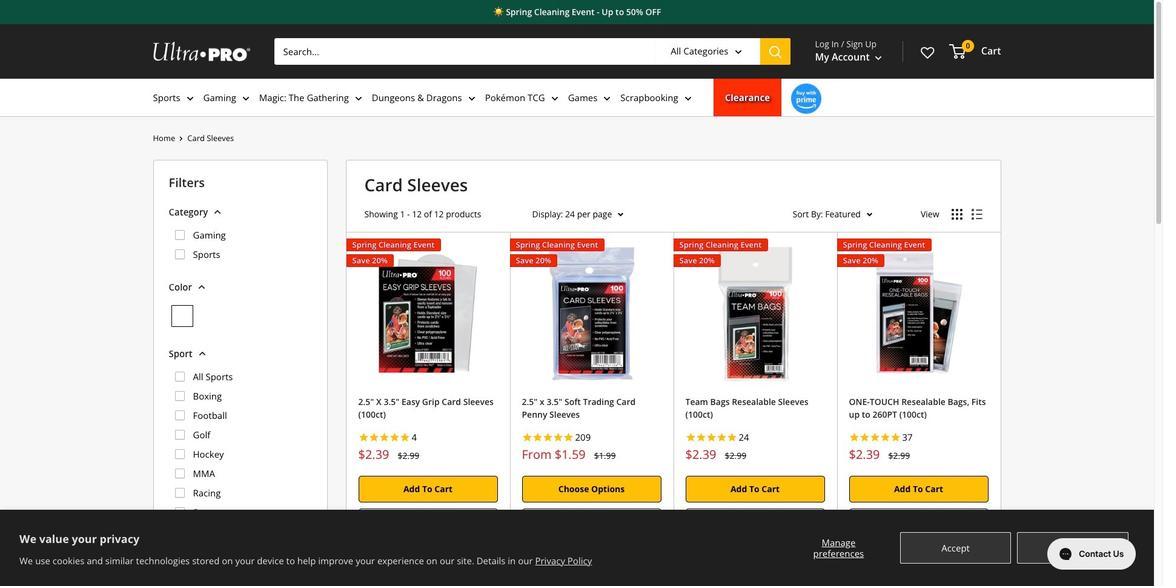 Task type: vqa. For each thing, say whether or not it's contained in the screenshot.
Accessibility Widget, click to open Image
no



Task type: describe. For each thing, give the bounding box(es) containing it.
platinum series card protector sleeves for standard trading cards image
[[849, 559, 989, 587]]

arrow right image
[[180, 137, 183, 141]]

37 reviews element
[[903, 432, 913, 444]]

pro-fit side-load standard deck inner sleeves (100ct) image
[[359, 559, 498, 587]]

graded card resealable sleeves (100ct) image
[[522, 559, 662, 587]]

team bags resealable sleeves (100ct) | ultra pro international image
[[686, 244, 825, 383]]

rated 5.0 out of 5 stars 37 reviews element
[[849, 429, 989, 447]]

rated 4.9 out of 5 stars 209 reviews element
[[522, 429, 662, 447]]

one-touch resealable bags, fits up to 260pt (100ct) | ultra pro international image
[[849, 244, 989, 383]]

easy grade card sleeves (100ct) for standard size cards image
[[686, 559, 825, 587]]

rated 5.0 out of 5 stars 24 reviews element
[[686, 429, 825, 447]]



Task type: locate. For each thing, give the bounding box(es) containing it.
display products as list image
[[972, 209, 983, 220]]

list
[[153, 79, 1002, 117], [153, 131, 234, 146], [169, 221, 312, 272], [169, 363, 312, 549], [175, 583, 185, 587]]

search image
[[770, 46, 782, 59]]

209 reviews element
[[575, 432, 591, 444]]

24 reviews element
[[739, 432, 750, 444]]

2.5" x 3.5" soft trading card penny sleeves | ultra pro international image
[[522, 244, 662, 383]]

None search field
[[274, 38, 791, 65]]

Search... text field
[[274, 38, 655, 65]]

rated 5.0 out of 5 stars 4 reviews element
[[359, 429, 498, 447]]

2.5" x 3.5" easy grip card sleeves (100ct) | ultra pro international image
[[359, 244, 498, 383]]

clear image
[[171, 306, 193, 327]]

4 reviews element
[[412, 432, 417, 444]]

None checkbox
[[175, 250, 185, 259], [175, 372, 185, 382], [175, 411, 185, 421], [175, 469, 185, 479], [175, 489, 185, 498], [175, 250, 185, 259], [175, 372, 185, 382], [175, 411, 185, 421], [175, 469, 185, 479], [175, 489, 185, 498]]

arrow bottom image
[[196, 563, 203, 567]]

None checkbox
[[175, 230, 185, 240], [175, 392, 185, 401], [175, 430, 185, 440], [175, 450, 185, 459], [175, 508, 185, 518], [175, 527, 185, 537], [175, 583, 185, 587], [175, 230, 185, 240], [175, 392, 185, 401], [175, 430, 185, 440], [175, 450, 185, 459], [175, 508, 185, 518], [175, 527, 185, 537], [175, 583, 185, 587]]

ultra pro international image
[[153, 42, 250, 61]]

display products as grid image
[[952, 209, 963, 220]]

arrow bottom image
[[735, 50, 743, 55], [214, 210, 221, 215], [198, 285, 205, 290], [199, 352, 206, 356]]



